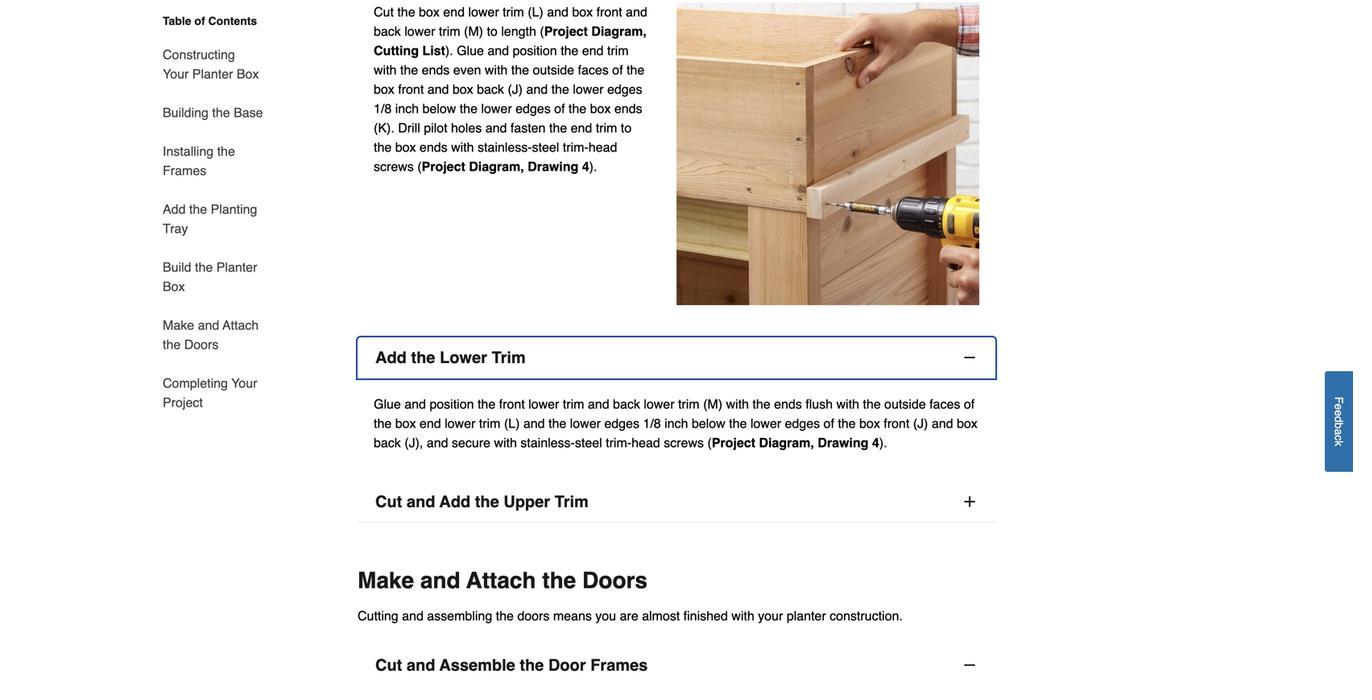Task type: describe. For each thing, give the bounding box(es) containing it.
fasten
[[511, 120, 546, 135]]

table of contents element
[[143, 13, 264, 413]]

planter for the
[[217, 260, 257, 275]]

lower
[[440, 348, 487, 367]]

1 horizontal spatial attach
[[467, 568, 536, 594]]

completing
[[163, 376, 228, 391]]

to inside 'cut the box end lower trim (l) and box front and back lower trim (m) to length ('
[[487, 24, 498, 39]]

cut for cut the box end lower trim (l) and box front and back lower trim (m) to length (
[[374, 4, 394, 19]]

glue and position the front lower trim and back lower trim (m) with the ends flush with the outside faces of the box end lower trim (l) and the lower edges 1/8 inch below the lower edges of the box front (j) and box back (j), and secure with stainless-steel trim-head screws (
[[374, 397, 978, 450]]

contents
[[208, 15, 257, 27]]

f
[[1333, 397, 1346, 404]]

outside inside glue and position the front lower trim and back lower trim (m) with the ends flush with the outside faces of the box end lower trim (l) and the lower edges 1/8 inch below the lower edges of the box front (j) and box back (j), and secure with stainless-steel trim-head screws (
[[885, 397, 927, 412]]

f e e d b a c k button
[[1326, 372, 1354, 472]]

completing your project link
[[163, 364, 264, 413]]

back inside ). glue and position the end trim with the ends even with the outside faces of the box front and box back (j) and the lower edges 1/8 inch below the lower edges of the box ends (k). drill pilot holes and fasten the end trim to the box ends with stainless-steel trim-head screws (
[[477, 82, 504, 97]]

2 vertical spatial ).
[[880, 436, 888, 450]]

below inside glue and position the front lower trim and back lower trim (m) with the ends flush with the outside faces of the box end lower trim (l) and the lower edges 1/8 inch below the lower edges of the box front (j) and box back (j), and secure with stainless-steel trim-head screws (
[[692, 416, 726, 431]]

a
[[1333, 429, 1346, 436]]

pilot
[[424, 120, 448, 135]]

with up the (k).
[[374, 62, 397, 77]]

below inside ). glue and position the end trim with the ends even with the outside faces of the box front and box back (j) and the lower edges 1/8 inch below the lower edges of the box ends (k). drill pilot holes and fasten the end trim to the box ends with stainless-steel trim-head screws (
[[423, 101, 456, 116]]

cut the box end lower trim (l) and box front and back lower trim (m) to length (
[[374, 4, 648, 39]]

faces inside ). glue and position the end trim with the ends even with the outside faces of the box front and box back (j) and the lower edges 1/8 inch below the lower edges of the box ends (k). drill pilot holes and fasten the end trim to the box ends with stainless-steel trim-head screws (
[[578, 62, 609, 77]]

attach inside make and attach the doors
[[223, 318, 259, 333]]

with left your
[[732, 609, 755, 624]]

2 e from the top
[[1333, 410, 1346, 417]]

1/8 inside glue and position the front lower trim and back lower trim (m) with the ends flush with the outside faces of the box end lower trim (l) and the lower edges 1/8 inch below the lower edges of the box front (j) and box back (j), and secure with stainless-steel trim-head screws (
[[643, 416, 661, 431]]

you
[[596, 609, 617, 624]]

to inside ). glue and position the end trim with the ends even with the outside faces of the box front and box back (j) and the lower edges 1/8 inch below the lower edges of the box ends (k). drill pilot holes and fasten the end trim to the box ends with stainless-steel trim-head screws (
[[621, 120, 632, 135]]

with right secure
[[494, 436, 517, 450]]

position inside glue and position the front lower trim and back lower trim (m) with the ends flush with the outside faces of the box end lower trim (l) and the lower edges 1/8 inch below the lower edges of the box front (j) and box back (j), and secure with stainless-steel trim-head screws (
[[430, 397, 474, 412]]

your for constructing your planter box
[[163, 66, 189, 81]]

trim inside button
[[492, 348, 526, 367]]

end inside 'cut the box end lower trim (l) and box front and back lower trim (m) to length ('
[[443, 4, 465, 19]]

drill
[[398, 120, 421, 135]]

trim- inside glue and position the front lower trim and back lower trim (m) with the ends flush with the outside faces of the box end lower trim (l) and the lower edges 1/8 inch below the lower edges of the box front (j) and box back (j), and secure with stainless-steel trim-head screws (
[[606, 436, 632, 450]]

( inside 'cut the box end lower trim (l) and box front and back lower trim (m) to length ('
[[540, 24, 544, 39]]

glue inside ). glue and position the end trim with the ends even with the outside faces of the box front and box back (j) and the lower edges 1/8 inch below the lower edges of the box ends (k). drill pilot holes and fasten the end trim to the box ends with stainless-steel trim-head screws (
[[457, 43, 484, 58]]

1 e from the top
[[1333, 404, 1346, 410]]

cutting and assembling the doors means you are almost finished with your planter construction.
[[358, 609, 903, 624]]

frames inside button
[[591, 656, 648, 675]]

1 horizontal spatial ).
[[590, 159, 598, 174]]

door
[[549, 656, 586, 675]]

add the planting tray link
[[163, 190, 264, 248]]

(m) inside 'cut the box end lower trim (l) and box front and back lower trim (m) to length ('
[[464, 24, 484, 39]]

plus image
[[962, 494, 978, 510]]

build the planter box
[[163, 260, 257, 294]]

the inside add the planting tray
[[189, 202, 207, 217]]

cut and add the upper trim
[[376, 493, 589, 511]]

make inside table of contents element
[[163, 318, 194, 333]]

project inside completing your project
[[163, 395, 203, 410]]

doors
[[518, 609, 550, 624]]

base
[[234, 105, 263, 120]]

planting
[[211, 202, 257, 217]]

project diagram, cutting list
[[374, 24, 647, 58]]

ends inside glue and position the front lower trim and back lower trim (m) with the ends flush with the outside faces of the box end lower trim (l) and the lower edges 1/8 inch below the lower edges of the box front (j) and box back (j), and secure with stainless-steel trim-head screws (
[[775, 397, 803, 412]]

add the lower trim
[[376, 348, 526, 367]]

stainless- inside ). glue and position the end trim with the ends even with the outside faces of the box front and box back (j) and the lower edges 1/8 inch below the lower edges of the box ends (k). drill pilot holes and fasten the end trim to the box ends with stainless-steel trim-head screws (
[[478, 140, 532, 155]]

1 horizontal spatial project diagram, drawing 4 ).
[[712, 436, 888, 450]]

secure
[[452, 436, 491, 450]]

constructing your planter box link
[[163, 35, 264, 93]]

construction.
[[830, 609, 903, 624]]

with right flush
[[837, 397, 860, 412]]

d
[[1333, 417, 1346, 423]]

screws inside glue and position the front lower trim and back lower trim (m) with the ends flush with the outside faces of the box end lower trim (l) and the lower edges 1/8 inch below the lower edges of the box front (j) and box back (j), and secure with stainless-steel trim-head screws (
[[664, 436, 704, 450]]

building
[[163, 105, 209, 120]]

(m) inside glue and position the front lower trim and back lower trim (m) with the ends flush with the outside faces of the box end lower trim (l) and the lower edges 1/8 inch below the lower edges of the box front (j) and box back (j), and secure with stainless-steel trim-head screws (
[[704, 397, 723, 412]]

2 horizontal spatial diagram,
[[759, 436, 815, 450]]

faces inside glue and position the front lower trim and back lower trim (m) with the ends flush with the outside faces of the box end lower trim (l) and the lower edges 1/8 inch below the lower edges of the box front (j) and box back (j), and secure with stainless-steel trim-head screws (
[[930, 397, 961, 412]]

glue inside glue and position the front lower trim and back lower trim (m) with the ends flush with the outside faces of the box end lower trim (l) and the lower edges 1/8 inch below the lower edges of the box front (j) and box back (j), and secure with stainless-steel trim-head screws (
[[374, 397, 401, 412]]

with down holes
[[451, 140, 474, 155]]

c
[[1333, 436, 1346, 441]]

1 vertical spatial make
[[358, 568, 414, 594]]

0 horizontal spatial diagram,
[[469, 159, 524, 174]]

the inside build the planter box
[[195, 260, 213, 275]]

almost
[[642, 609, 680, 624]]

(j) inside ). glue and position the end trim with the ends even with the outside faces of the box front and box back (j) and the lower edges 1/8 inch below the lower edges of the box ends (k). drill pilot holes and fasten the end trim to the box ends with stainless-steel trim-head screws (
[[508, 82, 523, 97]]

( inside glue and position the front lower trim and back lower trim (m) with the ends flush with the outside faces of the box end lower trim (l) and the lower edges 1/8 inch below the lower edges of the box front (j) and box back (j), and secure with stainless-steel trim-head screws (
[[708, 436, 712, 450]]

doors inside make and attach the doors
[[184, 337, 219, 352]]

cut and assemble the door frames button
[[358, 645, 996, 683]]

cut and assemble the door frames
[[376, 656, 648, 675]]

head inside glue and position the front lower trim and back lower trim (m) with the ends flush with the outside faces of the box end lower trim (l) and the lower edges 1/8 inch below the lower edges of the box front (j) and box back (j), and secure with stainless-steel trim-head screws (
[[632, 436, 661, 450]]

1 horizontal spatial make and attach the doors
[[358, 568, 648, 594]]

trim the planter box. image
[[677, 2, 980, 305]]

add for add the planting tray
[[163, 202, 186, 217]]

the inside button
[[411, 348, 436, 367]]

means
[[554, 609, 592, 624]]

constructing your planter box
[[163, 47, 259, 81]]

). inside ). glue and position the end trim with the ends even with the outside faces of the box front and box back (j) and the lower edges 1/8 inch below the lower edges of the box ends (k). drill pilot holes and fasten the end trim to the box ends with stainless-steel trim-head screws (
[[446, 43, 453, 58]]

make and attach the doors link
[[163, 306, 264, 364]]

flush
[[806, 397, 833, 412]]

trim inside button
[[555, 493, 589, 511]]

(j),
[[405, 436, 423, 450]]

1 horizontal spatial drawing
[[818, 436, 869, 450]]

even
[[454, 62, 481, 77]]

end inside glue and position the front lower trim and back lower trim (m) with the ends flush with the outside faces of the box end lower trim (l) and the lower edges 1/8 inch below the lower edges of the box front (j) and box back (j), and secure with stainless-steel trim-head screws (
[[420, 416, 441, 431]]

your for completing your project
[[231, 376, 257, 391]]



Task type: locate. For each thing, give the bounding box(es) containing it.
add left lower
[[376, 348, 407, 367]]

stainless- up upper
[[521, 436, 575, 450]]

1 vertical spatial box
[[163, 279, 185, 294]]

your inside constructing your planter box
[[163, 66, 189, 81]]

1 horizontal spatial 4
[[873, 436, 880, 450]]

attach down build the planter box link
[[223, 318, 259, 333]]

0 vertical spatial diagram,
[[592, 24, 647, 39]]

box
[[237, 66, 259, 81], [163, 279, 185, 294]]

1 horizontal spatial glue
[[457, 43, 484, 58]]

make and attach the doors up doors
[[358, 568, 648, 594]]

(m) down add the lower trim button
[[704, 397, 723, 412]]

cut
[[374, 4, 394, 19], [376, 493, 402, 511], [376, 656, 402, 675]]

(
[[540, 24, 544, 39], [418, 159, 422, 174], [708, 436, 712, 450]]

end
[[443, 4, 465, 19], [582, 43, 604, 58], [571, 120, 593, 135], [420, 416, 441, 431]]

1 vertical spatial add
[[376, 348, 407, 367]]

add the lower trim button
[[358, 338, 996, 379]]

position down 'length'
[[513, 43, 557, 58]]

2 horizontal spatial (
[[708, 436, 712, 450]]

box
[[419, 4, 440, 19], [572, 4, 593, 19], [374, 82, 395, 97], [453, 82, 474, 97], [590, 101, 611, 116], [395, 140, 416, 155], [395, 416, 416, 431], [860, 416, 881, 431], [957, 416, 978, 431]]

trim right upper
[[555, 493, 589, 511]]

constructing
[[163, 47, 235, 62]]

holes
[[451, 120, 482, 135]]

1/8 inside ). glue and position the end trim with the ends even with the outside faces of the box front and box back (j) and the lower edges 1/8 inch below the lower edges of the box ends (k). drill pilot holes and fasten the end trim to the box ends with stainless-steel trim-head screws (
[[374, 101, 392, 116]]

trim-
[[563, 140, 589, 155], [606, 436, 632, 450]]

back inside 'cut the box end lower trim (l) and box front and back lower trim (m) to length ('
[[374, 24, 401, 39]]

drawing
[[528, 159, 579, 174], [818, 436, 869, 450]]

box inside build the planter box
[[163, 279, 185, 294]]

0 vertical spatial make and attach the doors
[[163, 318, 259, 352]]

trim
[[503, 4, 524, 19], [439, 24, 461, 39], [608, 43, 629, 58], [596, 120, 618, 135], [563, 397, 585, 412], [679, 397, 700, 412], [479, 416, 501, 431]]

frames inside the installing the frames
[[163, 163, 206, 178]]

0 vertical spatial 1/8
[[374, 101, 392, 116]]

(l) inside glue and position the front lower trim and back lower trim (m) with the ends flush with the outside faces of the box end lower trim (l) and the lower edges 1/8 inch below the lower edges of the box front (j) and box back (j), and secure with stainless-steel trim-head screws (
[[504, 416, 520, 431]]

1 vertical spatial trim-
[[606, 436, 632, 450]]

add inside button
[[376, 348, 407, 367]]

cut inside 'cut the box end lower trim (l) and box front and back lower trim (m) to length ('
[[374, 4, 394, 19]]

table
[[163, 15, 191, 27]]

are
[[620, 609, 639, 624]]

project
[[544, 24, 588, 39], [422, 159, 466, 174], [163, 395, 203, 410], [712, 436, 756, 450]]

0 vertical spatial box
[[237, 66, 259, 81]]

planter down add the planting tray 'link'
[[217, 260, 257, 275]]

cut and add the upper trim button
[[358, 482, 996, 523]]

0 horizontal spatial trim-
[[563, 140, 589, 155]]

screws
[[374, 159, 414, 174], [664, 436, 704, 450]]

edges
[[608, 82, 643, 97], [516, 101, 551, 116], [605, 416, 640, 431], [785, 416, 821, 431]]

position up secure
[[430, 397, 474, 412]]

the
[[398, 4, 416, 19], [561, 43, 579, 58], [400, 62, 418, 77], [512, 62, 529, 77], [627, 62, 645, 77], [552, 82, 570, 97], [460, 101, 478, 116], [569, 101, 587, 116], [212, 105, 230, 120], [550, 120, 567, 135], [374, 140, 392, 155], [217, 144, 235, 159], [189, 202, 207, 217], [195, 260, 213, 275], [163, 337, 181, 352], [411, 348, 436, 367], [478, 397, 496, 412], [753, 397, 771, 412], [863, 397, 881, 412], [374, 416, 392, 431], [549, 416, 567, 431], [729, 416, 747, 431], [838, 416, 856, 431], [475, 493, 499, 511], [543, 568, 576, 594], [496, 609, 514, 624], [520, 656, 544, 675]]

0 horizontal spatial head
[[589, 140, 618, 155]]

0 vertical spatial ).
[[446, 43, 453, 58]]

installing the frames
[[163, 144, 235, 178]]

0 vertical spatial trim-
[[563, 140, 589, 155]]

0 vertical spatial 4
[[582, 159, 590, 174]]

inch inside glue and position the front lower trim and back lower trim (m) with the ends flush with the outside faces of the box end lower trim (l) and the lower edges 1/8 inch below the lower edges of the box front (j) and box back (j), and secure with stainless-steel trim-head screws (
[[665, 416, 689, 431]]

planter down constructing
[[192, 66, 233, 81]]

1/8 up the (k).
[[374, 101, 392, 116]]

1 vertical spatial attach
[[467, 568, 536, 594]]

0 vertical spatial drawing
[[528, 159, 579, 174]]

cut for cut and assemble the door frames
[[376, 656, 402, 675]]

0 horizontal spatial ).
[[446, 43, 453, 58]]

the inside the installing the frames
[[217, 144, 235, 159]]

1 horizontal spatial 1/8
[[643, 416, 661, 431]]

completing your project
[[163, 376, 257, 410]]

list
[[423, 43, 446, 58]]

2 horizontal spatial add
[[440, 493, 471, 511]]

head inside ). glue and position the end trim with the ends even with the outside faces of the box front and box back (j) and the lower edges 1/8 inch below the lower edges of the box ends (k). drill pilot holes and fasten the end trim to the box ends with stainless-steel trim-head screws (
[[589, 140, 618, 155]]

(l) up upper
[[504, 416, 520, 431]]

faces
[[578, 62, 609, 77], [930, 397, 961, 412]]

ends
[[422, 62, 450, 77], [615, 101, 643, 116], [420, 140, 448, 155], [775, 397, 803, 412]]

stainless- down fasten at the left top of page
[[478, 140, 532, 155]]

1 vertical spatial head
[[632, 436, 661, 450]]

1 horizontal spatial to
[[621, 120, 632, 135]]

with down add the lower trim button
[[727, 397, 749, 412]]

0 vertical spatial frames
[[163, 163, 206, 178]]

your inside completing your project
[[231, 376, 257, 391]]

assemble
[[440, 656, 516, 675]]

0 vertical spatial project diagram, drawing 4 ).
[[422, 159, 598, 174]]

build
[[163, 260, 191, 275]]

minus image
[[962, 350, 978, 366]]

project inside project diagram, cutting list
[[544, 24, 588, 39]]

with
[[374, 62, 397, 77], [485, 62, 508, 77], [451, 140, 474, 155], [727, 397, 749, 412], [837, 397, 860, 412], [494, 436, 517, 450], [732, 609, 755, 624]]

1 vertical spatial diagram,
[[469, 159, 524, 174]]

e
[[1333, 404, 1346, 410], [1333, 410, 1346, 417]]

position inside ). glue and position the end trim with the ends even with the outside faces of the box front and box back (j) and the lower edges 1/8 inch below the lower edges of the box ends (k). drill pilot holes and fasten the end trim to the box ends with stainless-steel trim-head screws (
[[513, 43, 557, 58]]

0 horizontal spatial to
[[487, 24, 498, 39]]

0 vertical spatial (
[[540, 24, 544, 39]]

1 vertical spatial ).
[[590, 159, 598, 174]]

0 horizontal spatial glue
[[374, 397, 401, 412]]

0 horizontal spatial frames
[[163, 163, 206, 178]]

make
[[163, 318, 194, 333], [358, 568, 414, 594]]

the inside 'cut the box end lower trim (l) and box front and back lower trim (m) to length ('
[[398, 4, 416, 19]]

glue
[[457, 43, 484, 58], [374, 397, 401, 412]]

add up tray
[[163, 202, 186, 217]]

installing the frames link
[[163, 132, 264, 190]]

0 vertical spatial head
[[589, 140, 618, 155]]

minus image
[[962, 658, 978, 674]]

e up d
[[1333, 404, 1346, 410]]

( inside ). glue and position the end trim with the ends even with the outside faces of the box front and box back (j) and the lower edges 1/8 inch below the lower edges of the box ends (k). drill pilot holes and fasten the end trim to the box ends with stainless-steel trim-head screws (
[[418, 159, 422, 174]]

frames down installing
[[163, 163, 206, 178]]

planter inside constructing your planter box
[[192, 66, 233, 81]]

1 horizontal spatial outside
[[885, 397, 927, 412]]

(m) up even
[[464, 24, 484, 39]]

1/8
[[374, 101, 392, 116], [643, 416, 661, 431]]

1 vertical spatial project diagram, drawing 4 ).
[[712, 436, 888, 450]]

0 vertical spatial trim
[[492, 348, 526, 367]]

planter
[[787, 609, 827, 624]]

0 vertical spatial to
[[487, 24, 498, 39]]

steel
[[532, 140, 560, 155], [575, 436, 603, 450]]

with right even
[[485, 62, 508, 77]]

upper
[[504, 493, 550, 511]]

screws up cut and add the upper trim button
[[664, 436, 704, 450]]

0 vertical spatial doors
[[184, 337, 219, 352]]

0 horizontal spatial faces
[[578, 62, 609, 77]]

planter inside build the planter box
[[217, 260, 257, 275]]

(m)
[[464, 24, 484, 39], [704, 397, 723, 412]]

0 vertical spatial outside
[[533, 62, 575, 77]]

0 vertical spatial (l)
[[528, 4, 544, 19]]

to
[[487, 24, 498, 39], [621, 120, 632, 135]]

1 horizontal spatial below
[[692, 416, 726, 431]]

outside inside ). glue and position the end trim with the ends even with the outside faces of the box front and box back (j) and the lower edges 1/8 inch below the lower edges of the box ends (k). drill pilot holes and fasten the end trim to the box ends with stainless-steel trim-head screws (
[[533, 62, 575, 77]]

trim- inside ). glue and position the end trim with the ends even with the outside faces of the box front and box back (j) and the lower edges 1/8 inch below the lower edges of the box ends (k). drill pilot holes and fasten the end trim to the box ends with stainless-steel trim-head screws (
[[563, 140, 589, 155]]

add inside button
[[440, 493, 471, 511]]

2 vertical spatial cut
[[376, 656, 402, 675]]

stainless-
[[478, 140, 532, 155], [521, 436, 575, 450]]

e up b
[[1333, 410, 1346, 417]]

1 horizontal spatial doors
[[583, 568, 648, 594]]

screws down the (k).
[[374, 159, 414, 174]]

and inside make and attach the doors
[[198, 318, 219, 333]]

1 vertical spatial cutting
[[358, 609, 399, 624]]

front inside ). glue and position the end trim with the ends even with the outside faces of the box front and box back (j) and the lower edges 1/8 inch below the lower edges of the box ends (k). drill pilot holes and fasten the end trim to the box ends with stainless-steel trim-head screws (
[[398, 82, 424, 97]]

installing
[[163, 144, 214, 159]]

build the planter box link
[[163, 248, 264, 306]]

and
[[547, 4, 569, 19], [626, 4, 648, 19], [488, 43, 509, 58], [428, 82, 449, 97], [527, 82, 548, 97], [486, 120, 507, 135], [198, 318, 219, 333], [405, 397, 426, 412], [588, 397, 610, 412], [524, 416, 545, 431], [932, 416, 954, 431], [427, 436, 448, 450], [407, 493, 436, 511], [421, 568, 461, 594], [402, 609, 424, 624], [407, 656, 436, 675]]

inch up the drill
[[395, 101, 419, 116]]

1 vertical spatial (
[[418, 159, 422, 174]]

0 vertical spatial make
[[163, 318, 194, 333]]

(l) inside 'cut the box end lower trim (l) and box front and back lower trim (m) to length ('
[[528, 4, 544, 19]]

add for add the lower trim
[[376, 348, 407, 367]]

inch
[[395, 101, 419, 116], [665, 416, 689, 431]]

0 horizontal spatial project diagram, drawing 4 ).
[[422, 159, 598, 174]]

1 vertical spatial 1/8
[[643, 416, 661, 431]]

0 horizontal spatial doors
[[184, 337, 219, 352]]

cut for cut and add the upper trim
[[376, 493, 402, 511]]

0 horizontal spatial below
[[423, 101, 456, 116]]

1 horizontal spatial (
[[540, 24, 544, 39]]

doors
[[184, 337, 219, 352], [583, 568, 648, 594]]

cutting inside project diagram, cutting list
[[374, 43, 419, 58]]

0 horizontal spatial drawing
[[528, 159, 579, 174]]

0 horizontal spatial attach
[[223, 318, 259, 333]]

frames down are
[[591, 656, 648, 675]]

attach up doors
[[467, 568, 536, 594]]

0 vertical spatial faces
[[578, 62, 609, 77]]

0 vertical spatial steel
[[532, 140, 560, 155]]

1 vertical spatial glue
[[374, 397, 401, 412]]

trim
[[492, 348, 526, 367], [555, 493, 589, 511]]

box for constructing your planter box
[[237, 66, 259, 81]]

add
[[163, 202, 186, 217], [376, 348, 407, 367], [440, 493, 471, 511]]

front inside 'cut the box end lower trim (l) and box front and back lower trim (m) to length ('
[[597, 4, 623, 19]]

glue up even
[[457, 43, 484, 58]]

your down constructing
[[163, 66, 189, 81]]

below
[[423, 101, 456, 116], [692, 416, 726, 431]]

make and attach the doors up 'completing'
[[163, 318, 259, 352]]

1 horizontal spatial screws
[[664, 436, 704, 450]]

add inside add the planting tray
[[163, 202, 186, 217]]

0 vertical spatial glue
[[457, 43, 484, 58]]

trim right lower
[[492, 348, 526, 367]]

0 vertical spatial add
[[163, 202, 186, 217]]

0 horizontal spatial make and attach the doors
[[163, 318, 259, 352]]

add the planting tray
[[163, 202, 257, 236]]

0 horizontal spatial your
[[163, 66, 189, 81]]

project diagram, drawing 4 ). down flush
[[712, 436, 888, 450]]

assembling
[[427, 609, 493, 624]]

1 horizontal spatial frames
[[591, 656, 648, 675]]

building the base
[[163, 105, 263, 120]]

( right 'length'
[[540, 24, 544, 39]]

screws inside ). glue and position the end trim with the ends even with the outside faces of the box front and box back (j) and the lower edges 1/8 inch below the lower edges of the box ends (k). drill pilot holes and fasten the end trim to the box ends with stainless-steel trim-head screws (
[[374, 159, 414, 174]]

frames
[[163, 163, 206, 178], [591, 656, 648, 675]]

project diagram, drawing 4 ).
[[422, 159, 598, 174], [712, 436, 888, 450]]

doors up you on the left of page
[[583, 568, 648, 594]]

drawing down fasten at the left top of page
[[528, 159, 579, 174]]

doors up 'completing'
[[184, 337, 219, 352]]

1 horizontal spatial diagram,
[[592, 24, 647, 39]]

f e e d b a c k
[[1333, 397, 1346, 447]]

0 vertical spatial attach
[[223, 318, 259, 333]]

1 horizontal spatial inch
[[665, 416, 689, 431]]

make and attach the doors inside table of contents element
[[163, 318, 259, 352]]

0 vertical spatial planter
[[192, 66, 233, 81]]

0 horizontal spatial make
[[163, 318, 194, 333]]

0 vertical spatial cut
[[374, 4, 394, 19]]

diagram, inside project diagram, cutting list
[[592, 24, 647, 39]]

4
[[582, 159, 590, 174], [873, 436, 880, 450]]

1 vertical spatial stainless-
[[521, 436, 575, 450]]

0 horizontal spatial (j)
[[508, 82, 523, 97]]

glue down add the lower trim
[[374, 397, 401, 412]]

1 horizontal spatial trim-
[[606, 436, 632, 450]]

diagram,
[[592, 24, 647, 39], [469, 159, 524, 174], [759, 436, 815, 450]]

of
[[195, 15, 205, 27], [613, 62, 623, 77], [555, 101, 565, 116], [965, 397, 975, 412], [824, 416, 835, 431]]

1 vertical spatial make and attach the doors
[[358, 568, 648, 594]]

position
[[513, 43, 557, 58], [430, 397, 474, 412]]

drawing down flush
[[818, 436, 869, 450]]

0 horizontal spatial 1/8
[[374, 101, 392, 116]]

(l) up 'length'
[[528, 4, 544, 19]]

project diagram, drawing 4 ). down fasten at the left top of page
[[422, 159, 598, 174]]

building the base link
[[163, 93, 263, 132]]

2 vertical spatial (
[[708, 436, 712, 450]]

1 vertical spatial faces
[[930, 397, 961, 412]]

( up cut and add the upper trim button
[[708, 436, 712, 450]]

box up base
[[237, 66, 259, 81]]

1 vertical spatial doors
[[583, 568, 648, 594]]

box for build the planter box
[[163, 279, 185, 294]]

1 horizontal spatial position
[[513, 43, 557, 58]]

front
[[597, 4, 623, 19], [398, 82, 424, 97], [499, 397, 525, 412], [884, 416, 910, 431]]

1 vertical spatial (l)
[[504, 416, 520, 431]]

stainless- inside glue and position the front lower trim and back lower trim (m) with the ends flush with the outside faces of the box end lower trim (l) and the lower edges 1/8 inch below the lower edges of the box front (j) and box back (j), and secure with stainless-steel trim-head screws (
[[521, 436, 575, 450]]

0 horizontal spatial trim
[[492, 348, 526, 367]]

1 vertical spatial (m)
[[704, 397, 723, 412]]

1 horizontal spatial head
[[632, 436, 661, 450]]

1 horizontal spatial (l)
[[528, 4, 544, 19]]

inch inside ). glue and position the end trim with the ends even with the outside faces of the box front and box back (j) and the lower edges 1/8 inch below the lower edges of the box ends (k). drill pilot holes and fasten the end trim to the box ends with stainless-steel trim-head screws (
[[395, 101, 419, 116]]

1 vertical spatial 4
[[873, 436, 880, 450]]

1 horizontal spatial trim
[[555, 493, 589, 511]]

steel inside glue and position the front lower trim and back lower trim (m) with the ends flush with the outside faces of the box end lower trim (l) and the lower edges 1/8 inch below the lower edges of the box front (j) and box back (j), and secure with stainless-steel trim-head screws (
[[575, 436, 603, 450]]

1 horizontal spatial your
[[231, 376, 257, 391]]

your right 'completing'
[[231, 376, 257, 391]]

tray
[[163, 221, 188, 236]]

length
[[501, 24, 537, 39]]

lower
[[469, 4, 499, 19], [405, 24, 436, 39], [573, 82, 604, 97], [481, 101, 512, 116], [529, 397, 560, 412], [644, 397, 675, 412], [445, 416, 476, 431], [570, 416, 601, 431], [751, 416, 782, 431]]

). glue and position the end trim with the ends even with the outside faces of the box front and box back (j) and the lower edges 1/8 inch below the lower edges of the box ends (k). drill pilot holes and fasten the end trim to the box ends with stainless-steel trim-head screws (
[[374, 43, 645, 174]]

your
[[758, 609, 784, 624]]

k
[[1333, 441, 1346, 447]]

1 vertical spatial outside
[[885, 397, 927, 412]]

cut inside cut and add the upper trim button
[[376, 493, 402, 511]]

table of contents
[[163, 15, 257, 27]]

back
[[374, 24, 401, 39], [477, 82, 504, 97], [613, 397, 641, 412], [374, 436, 401, 450]]

1/8 down add the lower trim button
[[643, 416, 661, 431]]

b
[[1333, 423, 1346, 429]]

planter for your
[[192, 66, 233, 81]]

box inside constructing your planter box
[[237, 66, 259, 81]]

(j) inside glue and position the front lower trim and back lower trim (m) with the ends flush with the outside faces of the box end lower trim (l) and the lower edges 1/8 inch below the lower edges of the box front (j) and box back (j), and secure with stainless-steel trim-head screws (
[[914, 416, 929, 431]]

1 vertical spatial your
[[231, 376, 257, 391]]

your
[[163, 66, 189, 81], [231, 376, 257, 391]]

( down the drill
[[418, 159, 422, 174]]

below down add the lower trim button
[[692, 416, 726, 431]]

1 vertical spatial cut
[[376, 493, 402, 511]]

0 vertical spatial stainless-
[[478, 140, 532, 155]]

0 vertical spatial inch
[[395, 101, 419, 116]]

outside
[[533, 62, 575, 77], [885, 397, 927, 412]]

planter
[[192, 66, 233, 81], [217, 260, 257, 275]]

make and attach the doors
[[163, 318, 259, 352], [358, 568, 648, 594]]

2 vertical spatial add
[[440, 493, 471, 511]]

below up pilot
[[423, 101, 456, 116]]

cut inside cut and assemble the door frames button
[[376, 656, 402, 675]]

(k).
[[374, 120, 395, 135]]

steel inside ). glue and position the end trim with the ends even with the outside faces of the box front and box back (j) and the lower edges 1/8 inch below the lower edges of the box ends (k). drill pilot holes and fasten the end trim to the box ends with stainless-steel trim-head screws (
[[532, 140, 560, 155]]

head
[[589, 140, 618, 155], [632, 436, 661, 450]]

inch down add the lower trim button
[[665, 416, 689, 431]]

1 vertical spatial steel
[[575, 436, 603, 450]]

box down build
[[163, 279, 185, 294]]

1 horizontal spatial (m)
[[704, 397, 723, 412]]

finished
[[684, 609, 728, 624]]

0 horizontal spatial (
[[418, 159, 422, 174]]

1 vertical spatial position
[[430, 397, 474, 412]]

add down secure
[[440, 493, 471, 511]]



Task type: vqa. For each thing, say whether or not it's contained in the screenshot.
'screws' in the ). Glue and position the end trim with the ends even with the outside faces of the box front and box back (J) and the lower edges 1/8 inch below the lower edges of the box ends (K). Drill pilot holes and fasten the end trim to the box ends with stainless-steel trim-head screws (
yes



